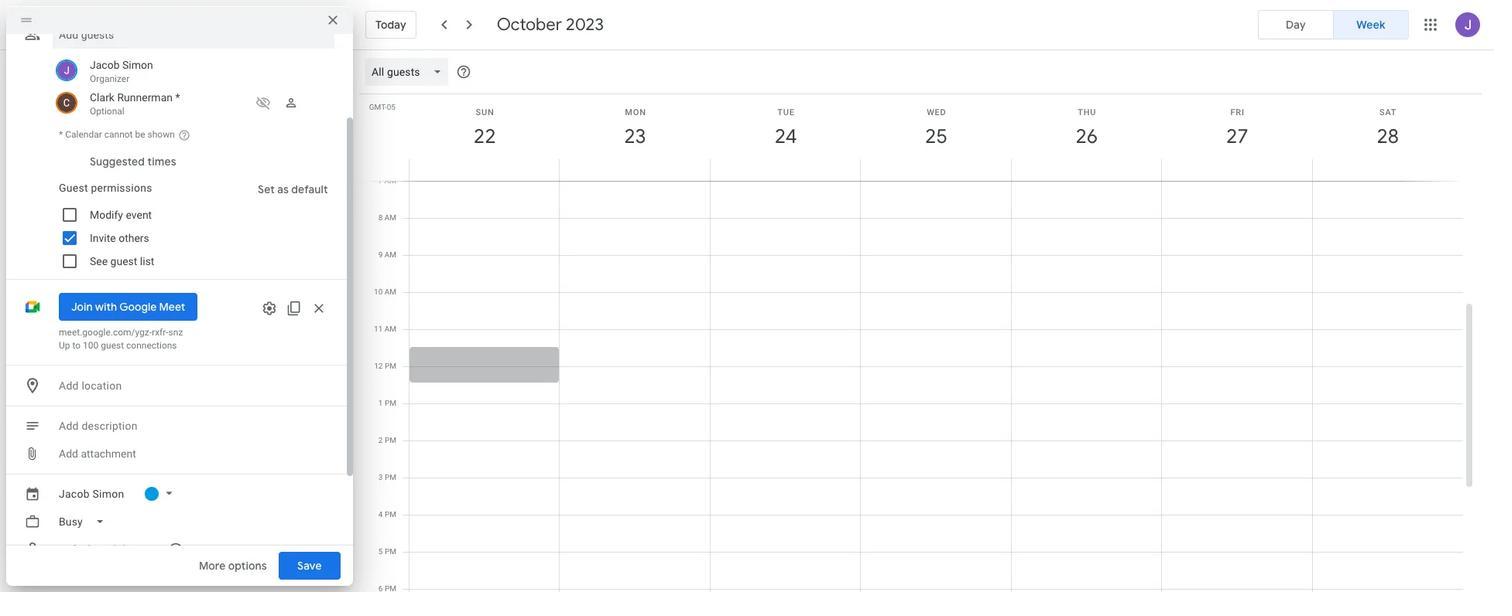 Task type: describe. For each thing, give the bounding box(es) containing it.
add attachment
[[59, 448, 136, 461]]

add description
[[59, 420, 138, 433]]

see
[[90, 255, 108, 268]]

10 am
[[374, 288, 396, 296]]

add for add location
[[59, 380, 79, 392]]

guest permissions
[[59, 182, 152, 194]]

11 am
[[374, 325, 396, 334]]

27 column header
[[1161, 94, 1313, 181]]

3 pm
[[378, 474, 396, 482]]

clark
[[90, 91, 115, 104]]

24
[[774, 124, 796, 149]]

pm for 12 pm
[[385, 362, 396, 371]]

join with google meet link
[[59, 293, 198, 321]]

pm for 5 pm
[[385, 548, 396, 557]]

set
[[258, 183, 275, 197]]

day
[[1286, 18, 1306, 32]]

guests invited to this event. tree
[[53, 55, 334, 120]]

11
[[374, 325, 383, 334]]

2 pm
[[378, 437, 396, 445]]

24 column header
[[710, 94, 861, 181]]

option group containing day
[[1258, 10, 1409, 39]]

description
[[82, 420, 138, 433]]

gmt-
[[369, 103, 387, 111]]

am for 10 am
[[385, 288, 396, 296]]

26
[[1075, 124, 1097, 149]]

meet.google.com/ygz-rxfr-snz up to 100 guest connections
[[59, 327, 183, 351]]

tue 24
[[774, 108, 796, 149]]

google
[[119, 300, 157, 314]]

group containing guest permissions
[[53, 176, 334, 273]]

modify event
[[90, 209, 152, 221]]

8
[[378, 214, 383, 222]]

* calendar cannot be shown
[[59, 129, 175, 140]]

up
[[59, 341, 70, 351]]

add location button
[[53, 372, 334, 400]]

thu
[[1078, 108, 1096, 118]]

set as default
[[258, 183, 328, 197]]

22
[[473, 124, 495, 149]]

location
[[82, 380, 122, 392]]

fri
[[1230, 108, 1245, 118]]

times
[[147, 155, 176, 169]]

add description button
[[53, 413, 334, 440]]

0 horizontal spatial *
[[59, 129, 63, 140]]

add attachment button
[[53, 440, 142, 468]]

9
[[378, 251, 383, 259]]

with
[[95, 300, 117, 314]]

pm for 1 pm
[[385, 399, 396, 408]]

simon for jacob simon organizer
[[122, 59, 153, 71]]

connections
[[126, 341, 177, 351]]

attachment
[[81, 448, 136, 461]]

set as default button
[[252, 176, 334, 204]]

guest
[[59, 182, 88, 194]]

25 column header
[[860, 94, 1012, 181]]

see guest list
[[90, 255, 154, 268]]

join
[[71, 300, 93, 314]]

28
[[1376, 124, 1398, 149]]

27
[[1225, 124, 1247, 149]]

10
[[374, 288, 383, 296]]

1
[[378, 399, 383, 408]]

invite
[[90, 232, 116, 245]]

am for 7 am
[[385, 177, 396, 185]]

gmt-05
[[369, 103, 396, 111]]

23 column header
[[559, 94, 711, 181]]

Guests text field
[[59, 21, 328, 49]]

meet.google.com/ygz-
[[59, 327, 152, 338]]

pm for 3 pm
[[385, 474, 396, 482]]

friday, october 27 element
[[1220, 119, 1255, 155]]

5 pm
[[378, 548, 396, 557]]

week
[[1357, 18, 1385, 32]]

modify
[[90, 209, 123, 221]]

9 am
[[378, 251, 396, 259]]

october 2023
[[497, 14, 604, 36]]

8 am
[[378, 214, 396, 222]]

wednesday, october 25 element
[[918, 119, 954, 155]]



Task type: locate. For each thing, give the bounding box(es) containing it.
1 pm
[[378, 399, 396, 408]]

thu 26
[[1075, 108, 1097, 149]]

pm right 2 at left bottom
[[385, 437, 396, 445]]

join with google meet
[[71, 300, 185, 314]]

Day radio
[[1258, 10, 1334, 39]]

mon
[[625, 108, 646, 118]]

organizer
[[90, 74, 129, 84]]

None field
[[365, 58, 454, 86], [53, 509, 117, 536], [365, 58, 454, 86], [53, 509, 117, 536]]

100
[[83, 341, 99, 351]]

to
[[72, 341, 81, 351]]

snz
[[168, 327, 183, 338]]

0 horizontal spatial jacob
[[59, 488, 90, 501]]

sat 28
[[1376, 108, 1398, 149]]

add inside button
[[59, 448, 78, 461]]

suggested
[[90, 155, 145, 169]]

2 add from the top
[[59, 420, 79, 433]]

am right 10
[[385, 288, 396, 296]]

suggested times
[[90, 155, 176, 169]]

add up "add attachment" button
[[59, 420, 79, 433]]

sun
[[476, 108, 494, 118]]

12
[[374, 362, 383, 371]]

1 vertical spatial guest
[[101, 341, 124, 351]]

shown
[[148, 129, 175, 140]]

jacob simon organizer
[[90, 59, 153, 84]]

am right 7
[[385, 177, 396, 185]]

event
[[126, 209, 152, 221]]

1 am from the top
[[385, 177, 396, 185]]

am for 11 am
[[385, 325, 396, 334]]

am right 9
[[385, 251, 396, 259]]

3
[[378, 474, 383, 482]]

7 am
[[378, 177, 396, 185]]

pm right 3
[[385, 474, 396, 482]]

* inside clark runnerman * optional
[[175, 91, 180, 104]]

invite others
[[90, 232, 149, 245]]

option group
[[1258, 10, 1409, 39]]

add for add description
[[59, 420, 79, 433]]

0 vertical spatial guest
[[110, 255, 137, 268]]

*
[[175, 91, 180, 104], [59, 129, 63, 140]]

guest inside meet.google.com/ygz-rxfr-snz up to 100 guest connections
[[101, 341, 124, 351]]

05
[[387, 103, 396, 111]]

runnerman
[[117, 91, 173, 104]]

add location
[[59, 380, 122, 392]]

jacob simon, organizer tree item
[[53, 55, 334, 87]]

0 vertical spatial jacob
[[90, 59, 120, 71]]

pm right 1 at the left bottom of the page
[[385, 399, 396, 408]]

4 pm
[[378, 511, 396, 519]]

pm for 2 pm
[[385, 437, 396, 445]]

pm right 12
[[385, 362, 396, 371]]

list
[[140, 255, 154, 268]]

wed
[[927, 108, 946, 118]]

today
[[375, 18, 406, 32]]

add inside dropdown button
[[59, 380, 79, 392]]

tue
[[777, 108, 795, 118]]

thursday, october 26 element
[[1069, 119, 1105, 155]]

group
[[53, 176, 334, 273]]

1 pm from the top
[[385, 362, 396, 371]]

23
[[623, 124, 645, 149]]

guest
[[110, 255, 137, 268], [101, 341, 124, 351]]

28 column header
[[1312, 94, 1463, 181]]

0 vertical spatial simon
[[122, 59, 153, 71]]

pm right 5
[[385, 548, 396, 557]]

2 vertical spatial add
[[59, 448, 78, 461]]

simon inside jacob simon organizer
[[122, 59, 153, 71]]

guest left list
[[110, 255, 137, 268]]

simon for jacob simon
[[92, 488, 124, 501]]

sunday, october 22 element
[[467, 119, 503, 155]]

3 add from the top
[[59, 448, 78, 461]]

calendar
[[65, 129, 102, 140]]

jacob
[[90, 59, 120, 71], [59, 488, 90, 501]]

grid
[[359, 50, 1476, 593]]

am for 8 am
[[385, 214, 396, 222]]

add left attachment
[[59, 448, 78, 461]]

6 pm from the top
[[385, 548, 396, 557]]

jacob simon
[[59, 488, 124, 501]]

october
[[497, 14, 562, 36]]

default
[[292, 183, 328, 197]]

clark runnerman, optional tree item
[[53, 87, 334, 120]]

pm for 4 pm
[[385, 511, 396, 519]]

1 add from the top
[[59, 380, 79, 392]]

1 horizontal spatial *
[[175, 91, 180, 104]]

monday, october 23 element
[[617, 119, 653, 155]]

4 am from the top
[[385, 288, 396, 296]]

2023
[[566, 14, 604, 36]]

be
[[135, 129, 145, 140]]

am right 8
[[385, 214, 396, 222]]

0 vertical spatial add
[[59, 380, 79, 392]]

4
[[378, 511, 383, 519]]

saturday, october 28 element
[[1370, 119, 1406, 155]]

mon 23
[[623, 108, 646, 149]]

4 pm from the top
[[385, 474, 396, 482]]

25
[[924, 124, 946, 149]]

* left calendar
[[59, 129, 63, 140]]

pm right 4
[[385, 511, 396, 519]]

jacob for jacob simon
[[59, 488, 90, 501]]

am for 9 am
[[385, 251, 396, 259]]

jacob up organizer
[[90, 59, 120, 71]]

guest down meet.google.com/ygz-
[[101, 341, 124, 351]]

3 pm from the top
[[385, 437, 396, 445]]

2
[[378, 437, 383, 445]]

cannot
[[104, 129, 133, 140]]

simon up organizer
[[122, 59, 153, 71]]

26 column header
[[1011, 94, 1162, 181]]

5 pm from the top
[[385, 511, 396, 519]]

permissions
[[91, 182, 152, 194]]

today button
[[365, 6, 416, 43]]

jacob for jacob simon organizer
[[90, 59, 120, 71]]

3 am from the top
[[385, 251, 396, 259]]

am right '11'
[[385, 325, 396, 334]]

suggested times button
[[84, 148, 182, 176]]

optional
[[90, 106, 124, 117]]

wed 25
[[924, 108, 946, 149]]

clark runnerman * optional
[[90, 91, 180, 117]]

1 vertical spatial *
[[59, 129, 63, 140]]

grid containing 22
[[359, 50, 1476, 593]]

5 am from the top
[[385, 325, 396, 334]]

2 pm from the top
[[385, 399, 396, 408]]

simon
[[122, 59, 153, 71], [92, 488, 124, 501]]

show schedule of clark runnerman image
[[251, 91, 276, 115]]

0 vertical spatial *
[[175, 91, 180, 104]]

rxfr-
[[152, 327, 168, 338]]

1 horizontal spatial jacob
[[90, 59, 120, 71]]

jacob inside jacob simon organizer
[[90, 59, 120, 71]]

pm
[[385, 362, 396, 371], [385, 399, 396, 408], [385, 437, 396, 445], [385, 474, 396, 482], [385, 511, 396, 519], [385, 548, 396, 557]]

22 column header
[[409, 94, 560, 181]]

as
[[278, 183, 289, 197]]

add inside 'dropdown button'
[[59, 420, 79, 433]]

Week radio
[[1333, 10, 1409, 39]]

others
[[119, 232, 149, 245]]

1 vertical spatial add
[[59, 420, 79, 433]]

1 vertical spatial jacob
[[59, 488, 90, 501]]

tuesday, october 24 element
[[768, 119, 804, 155]]

simon down attachment
[[92, 488, 124, 501]]

fri 27
[[1225, 108, 1247, 149]]

sat
[[1379, 108, 1397, 118]]

meet
[[159, 300, 185, 314]]

5
[[378, 548, 383, 557]]

* down jacob simon, organizer tree item
[[175, 91, 180, 104]]

12 pm
[[374, 362, 396, 371]]

add left location
[[59, 380, 79, 392]]

7
[[378, 177, 383, 185]]

add for add attachment
[[59, 448, 78, 461]]

sun 22
[[473, 108, 495, 149]]

1 vertical spatial simon
[[92, 488, 124, 501]]

2 am from the top
[[385, 214, 396, 222]]

jacob down "add attachment" button
[[59, 488, 90, 501]]



Task type: vqa. For each thing, say whether or not it's contained in the screenshot.


